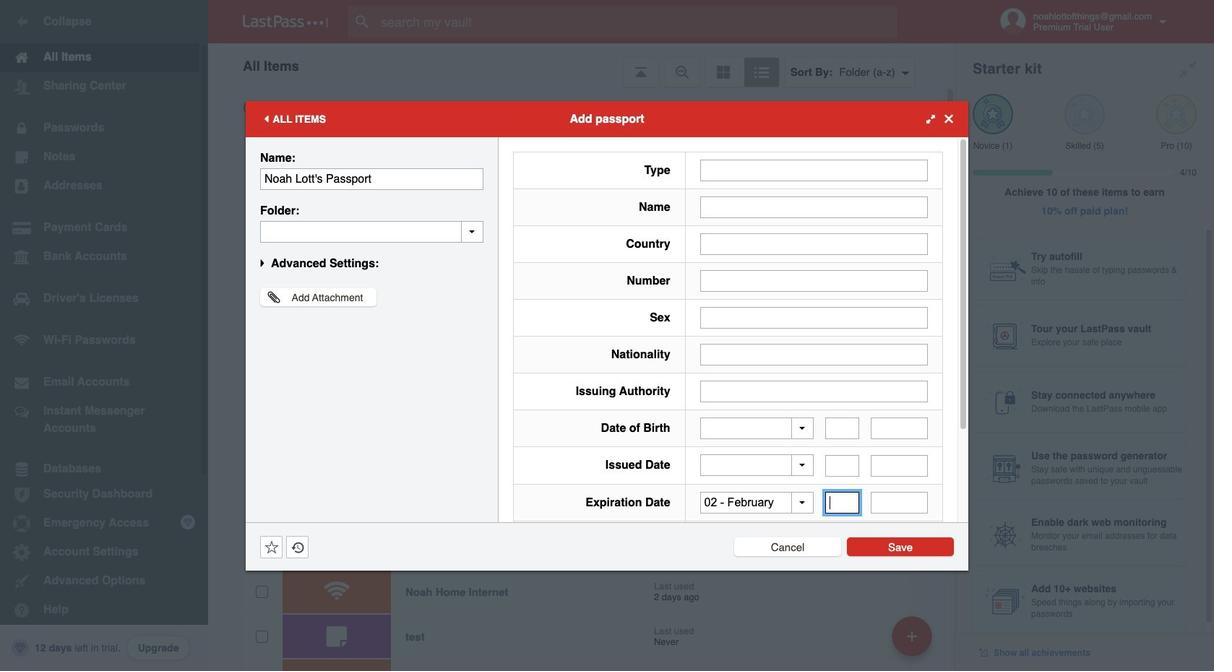 Task type: describe. For each thing, give the bounding box(es) containing it.
lastpass image
[[243, 15, 328, 28]]

vault options navigation
[[208, 43, 956, 87]]

main navigation navigation
[[0, 0, 208, 672]]

new item image
[[907, 631, 917, 642]]



Task type: locate. For each thing, give the bounding box(es) containing it.
None text field
[[260, 221, 484, 243], [700, 233, 928, 255], [871, 418, 928, 440], [260, 221, 484, 243], [700, 233, 928, 255], [871, 418, 928, 440]]

new item navigation
[[887, 612, 941, 672]]

None text field
[[700, 159, 928, 181], [260, 168, 484, 190], [700, 196, 928, 218], [700, 270, 928, 292], [700, 307, 928, 329], [700, 344, 928, 365], [700, 381, 928, 402], [826, 418, 860, 440], [826, 455, 860, 477], [871, 455, 928, 477], [826, 492, 860, 514], [871, 492, 928, 514], [700, 159, 928, 181], [260, 168, 484, 190], [700, 196, 928, 218], [700, 270, 928, 292], [700, 307, 928, 329], [700, 344, 928, 365], [700, 381, 928, 402], [826, 418, 860, 440], [826, 455, 860, 477], [871, 455, 928, 477], [826, 492, 860, 514], [871, 492, 928, 514]]

search my vault text field
[[348, 6, 926, 38]]

dialog
[[246, 101, 969, 627]]

Search search field
[[348, 6, 926, 38]]



